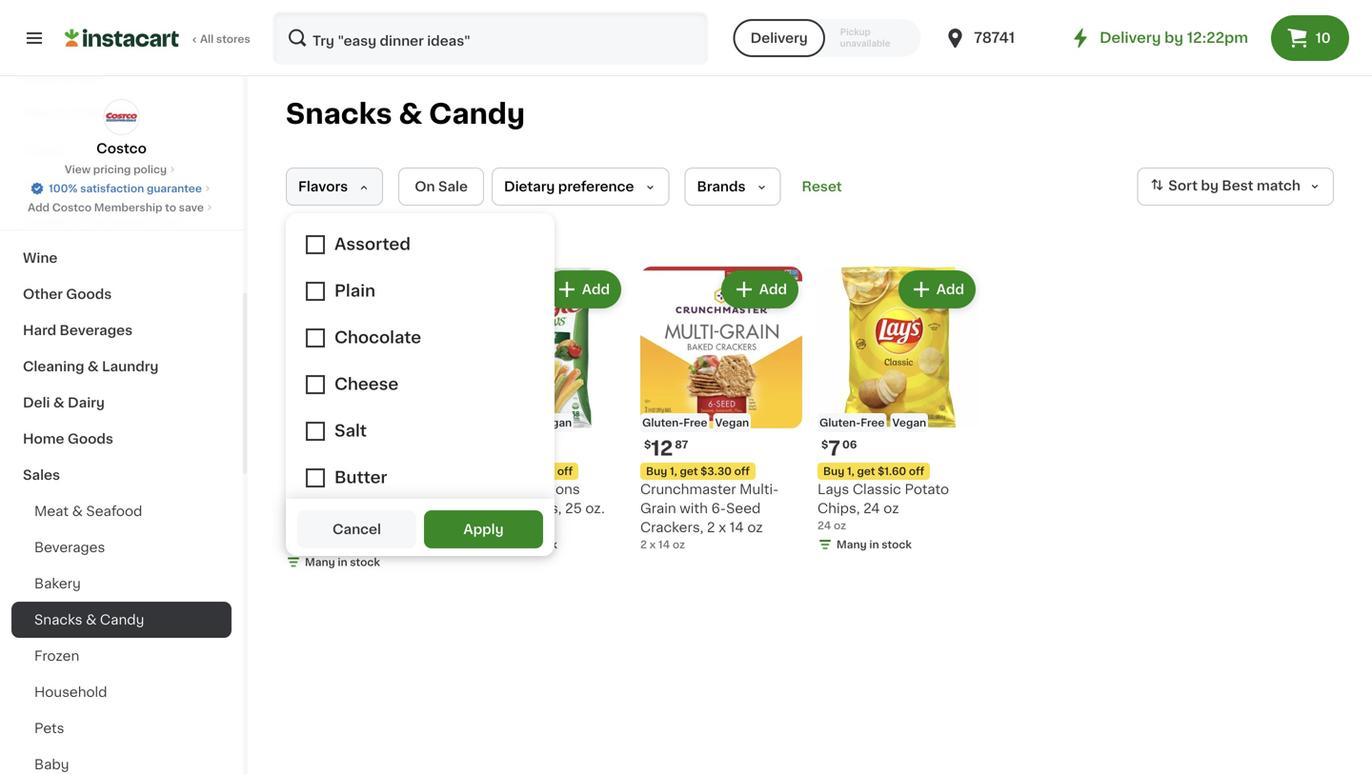 Task type: describe. For each thing, give the bounding box(es) containing it.
oz down chips,
[[834, 521, 847, 531]]

sort
[[1169, 179, 1198, 193]]

0 horizontal spatial snacks & candy
[[34, 614, 144, 627]]

beer & cider
[[23, 107, 111, 120]]

78741 button
[[944, 11, 1058, 65]]

gluten- for 12
[[642, 418, 684, 428]]

crisps,
[[336, 502, 382, 516]]

6-
[[711, 502, 726, 516]]

sales
[[23, 469, 60, 482]]

sensible
[[463, 483, 521, 497]]

product group containing add
[[463, 267, 625, 557]]

get for $1.60
[[857, 467, 875, 477]]

factory
[[330, 483, 381, 497]]

costco link
[[96, 99, 147, 158]]

household
[[34, 686, 107, 700]]

oz.
[[586, 502, 605, 516]]

add for sensible portions veggie straws, 25 oz.
[[582, 283, 610, 296]]

& for deli & dairy link at the left
[[53, 397, 64, 410]]

membership
[[94, 203, 163, 213]]

$ 7 06
[[822, 439, 857, 459]]

brands
[[697, 180, 746, 193]]

liquor link
[[11, 132, 232, 168]]

buy for buy 1, get $2.80 off
[[469, 467, 490, 477]]

oz down seed
[[748, 521, 763, 535]]

classic
[[853, 483, 902, 497]]

(1.1k)
[[356, 523, 383, 534]]

reset button
[[796, 168, 848, 206]]

veggie
[[463, 502, 510, 516]]

paper goods
[[23, 179, 112, 193]]

dietary preference button
[[492, 168, 670, 206]]

grain
[[641, 502, 676, 516]]

many in stock for straws,
[[482, 540, 557, 550]]

snack
[[286, 483, 327, 497]]

add costco membership to save
[[28, 203, 204, 213]]

0 horizontal spatial many
[[305, 558, 335, 568]]

dietary
[[504, 180, 555, 193]]

apply
[[464, 523, 504, 537]]

3 vegan from the left
[[715, 418, 749, 428]]

to
[[165, 203, 176, 213]]

baby link
[[11, 747, 232, 775]]

free for 12
[[684, 418, 708, 428]]

view
[[65, 164, 91, 175]]

buy for buy 1, get $3.80 off
[[292, 467, 313, 477]]

100% satisfaction guarantee button
[[30, 177, 213, 196]]

flavors button
[[286, 168, 383, 206]]

buy 1, get $2.80 off
[[469, 467, 573, 477]]

delivery by 12:22pm link
[[1070, 27, 1249, 50]]

2 vegan from the left
[[538, 418, 572, 428]]

brands button
[[685, 168, 781, 206]]

all
[[200, 34, 214, 44]]

view pricing policy
[[65, 164, 167, 175]]

beer
[[23, 107, 55, 120]]

snack factory organic pretzel crisps, 28 oz
[[286, 483, 438, 516]]

01
[[322, 440, 334, 450]]

beverages link
[[11, 530, 232, 566]]

$1.60
[[878, 467, 907, 477]]

0 vertical spatial candy
[[429, 101, 525, 128]]

product group containing 10
[[286, 267, 448, 574]]

pets link
[[11, 711, 232, 747]]

87
[[675, 440, 688, 450]]

1 vertical spatial 25
[[463, 521, 477, 531]]

stores
[[216, 34, 250, 44]]

1 horizontal spatial 2
[[707, 521, 715, 535]]

many for straws,
[[482, 540, 512, 550]]

& for health & personal care link
[[72, 215, 83, 229]]

frozen link
[[11, 639, 232, 675]]

1 vertical spatial 28
[[286, 539, 300, 549]]

electronics
[[23, 71, 101, 84]]

pretzel
[[286, 502, 332, 516]]

1, for $3.80
[[315, 467, 323, 477]]

goods for paper goods
[[66, 179, 112, 193]]

home
[[23, 433, 64, 446]]

delivery button
[[734, 19, 825, 57]]

with
[[680, 502, 708, 516]]

candy inside 'snacks & candy' link
[[100, 614, 144, 627]]

best
[[1222, 179, 1254, 193]]

7
[[829, 439, 841, 459]]

1 vegan from the left
[[339, 418, 373, 428]]

1 horizontal spatial 14
[[730, 521, 744, 535]]

multi-
[[740, 483, 779, 497]]

policy
[[134, 164, 167, 175]]

sensible portions veggie straws, 25 oz. 25 oz
[[463, 483, 605, 531]]

save
[[179, 203, 204, 213]]

crackers,
[[641, 521, 704, 535]]

crunchmaster
[[641, 483, 736, 497]]

baby
[[34, 759, 69, 772]]

meat & seafood
[[34, 505, 142, 519]]

other
[[23, 288, 63, 301]]

gluten-free vegan for 7
[[820, 418, 927, 428]]

organic vegan
[[288, 418, 373, 428]]

& for beer & cider link
[[58, 107, 70, 120]]

apply button
[[424, 511, 543, 549]]

all stores
[[200, 34, 250, 44]]

off for buy 1, get $2.80 off
[[557, 467, 573, 477]]

goods for other goods
[[66, 288, 112, 301]]

match
[[1257, 179, 1301, 193]]

hard beverages link
[[11, 313, 232, 349]]

1, for $3.30
[[670, 467, 678, 477]]

personal
[[86, 215, 146, 229]]

lays classic potato chips, 24 oz 24 oz
[[818, 483, 949, 531]]

oz down classic
[[884, 502, 899, 516]]

costco logo image
[[103, 99, 140, 135]]

0 horizontal spatial 14
[[659, 540, 670, 550]]

add costco membership to save link
[[28, 200, 215, 215]]

many in stock for chips,
[[837, 540, 912, 550]]

beer & cider link
[[11, 95, 232, 132]]

in for chips,
[[870, 540, 879, 550]]

meat
[[34, 505, 69, 519]]

0 vertical spatial organic
[[288, 418, 331, 428]]

snacks & candy link
[[11, 602, 232, 639]]

100% satisfaction guarantee
[[49, 183, 202, 194]]

28 oz
[[286, 539, 315, 549]]

0 horizontal spatial x
[[650, 540, 656, 550]]

$9.01 element
[[463, 437, 625, 461]]

home goods
[[23, 433, 113, 446]]

10 for 10
[[1316, 31, 1331, 45]]

on sale button
[[399, 168, 484, 206]]

cleaning & laundry
[[23, 360, 159, 374]]

in for straws,
[[515, 540, 525, 550]]

household link
[[11, 675, 232, 711]]

buy for buy 1, get $3.30 off
[[646, 467, 668, 477]]

view pricing policy link
[[65, 162, 178, 177]]



Task type: vqa. For each thing, say whether or not it's contained in the screenshot.
beverages link
yes



Task type: locate. For each thing, give the bounding box(es) containing it.
frozen
[[34, 650, 79, 663]]

get up crunchmaster at the bottom of the page
[[680, 467, 698, 477]]

snacks & candy
[[286, 101, 525, 128], [34, 614, 144, 627]]

1 horizontal spatial many in stock
[[482, 540, 557, 550]]

stock
[[527, 540, 557, 550], [882, 540, 912, 550], [350, 558, 380, 568]]

delivery inside 'button'
[[751, 31, 808, 45]]

1 horizontal spatial 24
[[864, 502, 880, 516]]

costco up view pricing policy link
[[96, 142, 147, 155]]

add button for 12
[[723, 273, 797, 307]]

1 horizontal spatial add button
[[723, 273, 797, 307]]

instacart logo image
[[65, 27, 179, 50]]

06
[[843, 440, 857, 450]]

x down crackers,
[[650, 540, 656, 550]]

health & personal care
[[23, 215, 183, 229]]

$ inside $ 12 87
[[644, 440, 651, 450]]

1 vertical spatial 24
[[818, 521, 832, 531]]

health
[[23, 215, 69, 229]]

25 down veggie
[[463, 521, 477, 531]]

stock for 24
[[882, 540, 912, 550]]

off up portions
[[557, 467, 573, 477]]

oz down veggie
[[479, 521, 492, 531]]

0 vertical spatial 25
[[565, 502, 582, 516]]

3 off from the left
[[735, 467, 750, 477]]

1, up the lays
[[847, 467, 855, 477]]

0 horizontal spatial many in stock
[[305, 558, 380, 568]]

snacks down bakery
[[34, 614, 82, 627]]

100%
[[49, 183, 78, 194]]

in down cancel
[[338, 558, 348, 568]]

oz inside snack factory organic pretzel crisps, 28 oz
[[406, 502, 422, 516]]

0 horizontal spatial $
[[644, 440, 651, 450]]

product group containing 7
[[818, 267, 980, 557]]

sort by
[[1169, 179, 1219, 193]]

vegan up $9.01 element
[[538, 418, 572, 428]]

2 horizontal spatial in
[[870, 540, 879, 550]]

get for $3.30
[[680, 467, 698, 477]]

cancel button
[[297, 511, 417, 549]]

many in stock down cancel
[[305, 558, 380, 568]]

& for 'snacks & candy' link
[[86, 614, 97, 627]]

& for meat & seafood link
[[72, 505, 83, 519]]

hard
[[23, 324, 56, 337]]

10 button
[[1272, 15, 1350, 61]]

4 off from the left
[[909, 467, 925, 477]]

1, up crunchmaster at the bottom of the page
[[670, 467, 678, 477]]

2 add button from the left
[[723, 273, 797, 307]]

on sale
[[415, 180, 468, 193]]

2 off from the left
[[557, 467, 573, 477]]

$ inside $ 7 06
[[822, 440, 829, 450]]

1 horizontal spatial snacks
[[286, 101, 392, 128]]

by left 12:22pm
[[1165, 31, 1184, 45]]

all stores link
[[65, 11, 252, 65]]

deli & dairy
[[23, 397, 105, 410]]

1 horizontal spatial gluten-free vegan
[[820, 418, 927, 428]]

beverages up bakery
[[34, 541, 105, 555]]

off for buy 1, get $1.60 off
[[909, 467, 925, 477]]

buy 1, get $3.80 off
[[292, 467, 396, 477]]

0 vertical spatial beverages
[[60, 324, 133, 337]]

1 horizontal spatial organic
[[385, 483, 438, 497]]

1, for $2.80
[[493, 467, 500, 477]]

1 vertical spatial candy
[[100, 614, 144, 627]]

many down chips,
[[837, 540, 867, 550]]

28 down 'pretzel'
[[286, 539, 300, 549]]

off right '$3.80'
[[380, 467, 396, 477]]

delivery for delivery
[[751, 31, 808, 45]]

costco inside add costco membership to save link
[[52, 203, 92, 213]]

delivery for delivery by 12:22pm
[[1100, 31, 1161, 45]]

2 1, from the left
[[493, 467, 500, 477]]

& inside cleaning & laundry link
[[88, 360, 99, 374]]

vegan up '$3.80'
[[339, 418, 373, 428]]

laundry
[[102, 360, 159, 374]]

12
[[651, 439, 673, 459]]

1 vertical spatial 2
[[641, 540, 647, 550]]

free up buy 1, get $1.60 off
[[861, 418, 885, 428]]

1 vertical spatial 14
[[659, 540, 670, 550]]

1 vertical spatial by
[[1201, 179, 1219, 193]]

electronics link
[[11, 59, 232, 95]]

add button
[[546, 273, 620, 307], [723, 273, 797, 307], [901, 273, 974, 307]]

in down straws,
[[515, 540, 525, 550]]

candy down "bakery" link
[[100, 614, 144, 627]]

organic inside snack factory organic pretzel crisps, 28 oz
[[385, 483, 438, 497]]

oz inside sensible portions veggie straws, 25 oz. 25 oz
[[479, 521, 492, 531]]

28 inside snack factory organic pretzel crisps, 28 oz
[[386, 502, 403, 516]]

service type group
[[734, 19, 921, 57]]

24 down chips,
[[818, 521, 832, 531]]

preference
[[558, 180, 634, 193]]

in
[[515, 540, 525, 550], [870, 540, 879, 550], [338, 558, 348, 568]]

buy up sensible
[[469, 467, 490, 477]]

liquor
[[23, 143, 67, 156]]

get up sensible
[[503, 467, 521, 477]]

1 horizontal spatial by
[[1201, 179, 1219, 193]]

many down apply at the left bottom
[[482, 540, 512, 550]]

best match
[[1222, 179, 1301, 193]]

portions
[[524, 483, 580, 497]]

10 01
[[297, 439, 334, 459]]

3 product group from the left
[[641, 267, 803, 553]]

0 vertical spatial x
[[719, 521, 726, 535]]

3 add button from the left
[[901, 273, 974, 307]]

many in stock down lays classic potato chips, 24 oz 24 oz on the bottom right of the page
[[837, 540, 912, 550]]

off for buy 1, get $3.80 off
[[380, 467, 396, 477]]

& right beer
[[58, 107, 70, 120]]

1, up sensible
[[493, 467, 500, 477]]

0 vertical spatial 14
[[730, 521, 744, 535]]

off
[[380, 467, 396, 477], [557, 467, 573, 477], [735, 467, 750, 477], [909, 467, 925, 477]]

in down lays classic potato chips, 24 oz 24 oz on the bottom right of the page
[[870, 540, 879, 550]]

1 vertical spatial goods
[[66, 288, 112, 301]]

oz down 'pretzel'
[[302, 539, 315, 549]]

0 horizontal spatial 10
[[297, 439, 320, 459]]

& up 'on'
[[399, 101, 423, 128]]

crunchmaster multi- grain with 6-seed crackers, 2 x 14 oz 2 x 14 oz
[[641, 483, 779, 550]]

buy for buy 1, get $1.60 off
[[824, 467, 845, 477]]

oz down crackers,
[[673, 540, 685, 550]]

0 horizontal spatial 2
[[641, 540, 647, 550]]

gluten-free vegan for 12
[[642, 418, 749, 428]]

$2.80
[[523, 467, 555, 477]]

pets
[[34, 723, 64, 736]]

2 get from the left
[[503, 467, 521, 477]]

10 inside product group
[[297, 439, 320, 459]]

many
[[482, 540, 512, 550], [837, 540, 867, 550], [305, 558, 335, 568]]

free for 7
[[861, 418, 885, 428]]

4 get from the left
[[857, 467, 875, 477]]

0 horizontal spatial gluten-
[[642, 418, 684, 428]]

25 left the oz.
[[565, 502, 582, 516]]

2 horizontal spatial stock
[[882, 540, 912, 550]]

28 right crisps,
[[386, 502, 403, 516]]

0 horizontal spatial stock
[[350, 558, 380, 568]]

off for buy 1, get $3.30 off
[[735, 467, 750, 477]]

lays
[[818, 483, 850, 497]]

None search field
[[273, 11, 709, 65]]

& up "frozen" link
[[86, 614, 97, 627]]

1 horizontal spatial 10
[[1316, 31, 1331, 45]]

1 vertical spatial snacks & candy
[[34, 614, 144, 627]]

2 down crackers,
[[641, 540, 647, 550]]

product group containing 12
[[641, 267, 803, 553]]

stock down straws,
[[527, 540, 557, 550]]

1 horizontal spatial candy
[[429, 101, 525, 128]]

get for $3.80
[[325, 467, 344, 477]]

0 vertical spatial costco
[[96, 142, 147, 155]]

4 vegan from the left
[[893, 418, 927, 428]]

by right sort
[[1201, 179, 1219, 193]]

0 horizontal spatial costco
[[52, 203, 92, 213]]

78741
[[974, 31, 1015, 45]]

14 down seed
[[730, 521, 744, 535]]

1 off from the left
[[380, 467, 396, 477]]

get for $2.80
[[503, 467, 521, 477]]

0 horizontal spatial in
[[338, 558, 348, 568]]

$ left the 06 in the right of the page
[[822, 440, 829, 450]]

x down 6-
[[719, 521, 726, 535]]

beverages up the cleaning & laundry
[[60, 324, 133, 337]]

add for lays classic potato chips, 24 oz
[[937, 283, 965, 296]]

2 gluten- from the left
[[820, 418, 861, 428]]

1 horizontal spatial stock
[[527, 540, 557, 550]]

0 horizontal spatial by
[[1165, 31, 1184, 45]]

&
[[399, 101, 423, 128], [58, 107, 70, 120], [72, 215, 83, 229], [88, 360, 99, 374], [53, 397, 64, 410], [72, 505, 83, 519], [86, 614, 97, 627]]

1 buy from the left
[[292, 467, 313, 477]]

1 vertical spatial x
[[650, 540, 656, 550]]

gluten-free vegan up the 06 in the right of the page
[[820, 418, 927, 428]]

24 down classic
[[864, 502, 880, 516]]

wine
[[23, 252, 58, 265]]

& up dairy
[[88, 360, 99, 374]]

2 horizontal spatial add button
[[901, 273, 974, 307]]

2 buy from the left
[[469, 467, 490, 477]]

1 horizontal spatial many
[[482, 540, 512, 550]]

snacks inside 'snacks & candy' link
[[34, 614, 82, 627]]

vegan
[[339, 418, 373, 428], [538, 418, 572, 428], [715, 418, 749, 428], [893, 418, 927, 428]]

off up multi-
[[735, 467, 750, 477]]

many for chips,
[[837, 540, 867, 550]]

2 horizontal spatial many in stock
[[837, 540, 912, 550]]

& right meat
[[72, 505, 83, 519]]

other goods link
[[11, 276, 232, 313]]

& right health
[[72, 215, 83, 229]]

stock down the cancel button at the left
[[350, 558, 380, 568]]

3 1, from the left
[[670, 467, 678, 477]]

gluten-free vegan up '87' at the bottom of the page
[[642, 418, 749, 428]]

buy 1, get $1.60 off
[[824, 467, 925, 477]]

1 vertical spatial organic
[[385, 483, 438, 497]]

by inside field
[[1201, 179, 1219, 193]]

stock for 25
[[527, 540, 557, 550]]

& for cleaning & laundry link at top
[[88, 360, 99, 374]]

0 horizontal spatial organic
[[288, 418, 331, 428]]

gluten- up the 06 in the right of the page
[[820, 418, 861, 428]]

candy
[[429, 101, 525, 128], [100, 614, 144, 627]]

1, up snack
[[315, 467, 323, 477]]

10 for 10 01
[[297, 439, 320, 459]]

dietary preference
[[504, 180, 634, 193]]

snacks & candy up 'on'
[[286, 101, 525, 128]]

cleaning
[[23, 360, 84, 374]]

sales link
[[11, 458, 232, 494]]

$ for 7
[[822, 440, 829, 450]]

hard beverages
[[23, 324, 133, 337]]

deli & dairy link
[[11, 385, 232, 421]]

& inside 'snacks & candy' link
[[86, 614, 97, 627]]

0 horizontal spatial snacks
[[34, 614, 82, 627]]

care
[[150, 215, 183, 229]]

guarantee
[[147, 183, 202, 194]]

gluten-free vegan
[[642, 418, 749, 428], [820, 418, 927, 428]]

0 vertical spatial snacks
[[286, 101, 392, 128]]

1 gluten- from the left
[[642, 418, 684, 428]]

10 inside button
[[1316, 31, 1331, 45]]

cancel
[[333, 523, 381, 537]]

costco down 100%
[[52, 203, 92, 213]]

delivery
[[1100, 31, 1161, 45], [751, 31, 808, 45]]

1 vertical spatial 10
[[297, 439, 320, 459]]

$ left '87' at the bottom of the page
[[644, 440, 651, 450]]

1 horizontal spatial snacks & candy
[[286, 101, 525, 128]]

0 vertical spatial 24
[[864, 502, 880, 516]]

buy up the lays
[[824, 467, 845, 477]]

1 vertical spatial snacks
[[34, 614, 82, 627]]

0 vertical spatial 28
[[386, 502, 403, 516]]

2 gluten-free vegan from the left
[[820, 418, 927, 428]]

1 add button from the left
[[546, 273, 620, 307]]

add button for 7
[[901, 273, 974, 307]]

1 horizontal spatial costco
[[96, 142, 147, 155]]

organic
[[288, 418, 331, 428], [385, 483, 438, 497]]

$ for 12
[[644, 440, 651, 450]]

$3.80
[[346, 467, 378, 477]]

dairy
[[68, 397, 105, 410]]

buy
[[292, 467, 313, 477], [469, 467, 490, 477], [646, 467, 668, 477], [824, 467, 845, 477]]

1 product group from the left
[[286, 267, 448, 574]]

by for sort
[[1201, 179, 1219, 193]]

1 horizontal spatial 28
[[386, 502, 403, 516]]

paper
[[23, 179, 63, 193]]

25
[[565, 502, 582, 516], [463, 521, 477, 531]]

0 horizontal spatial 24
[[818, 521, 832, 531]]

snacks & candy down bakery
[[34, 614, 144, 627]]

1, for $1.60
[[847, 467, 855, 477]]

goods down 'view'
[[66, 179, 112, 193]]

1 horizontal spatial x
[[719, 521, 726, 535]]

oz right crisps,
[[406, 502, 422, 516]]

vegan up $3.30
[[715, 418, 749, 428]]

1 1, from the left
[[315, 467, 323, 477]]

get up classic
[[857, 467, 875, 477]]

gluten- for 7
[[820, 418, 861, 428]]

0 vertical spatial 2
[[707, 521, 715, 535]]

0 vertical spatial by
[[1165, 31, 1184, 45]]

free up '87' at the bottom of the page
[[684, 418, 708, 428]]

many down 28 oz at the bottom
[[305, 558, 335, 568]]

1 horizontal spatial 25
[[565, 502, 582, 516]]

Best match Sort by field
[[1137, 168, 1334, 206]]

buy up snack
[[292, 467, 313, 477]]

0 horizontal spatial 25
[[463, 521, 477, 531]]

1 horizontal spatial free
[[861, 418, 885, 428]]

pricing
[[93, 164, 131, 175]]

snacks up the flavors dropdown button
[[286, 101, 392, 128]]

home goods link
[[11, 421, 232, 458]]

goods for home goods
[[68, 433, 113, 446]]

1 horizontal spatial $
[[822, 440, 829, 450]]

4 product group from the left
[[818, 267, 980, 557]]

0 horizontal spatial free
[[684, 418, 708, 428]]

buy down 12
[[646, 467, 668, 477]]

by for delivery
[[1165, 31, 1184, 45]]

goods up hard beverages at the left top
[[66, 288, 112, 301]]

stock down lays classic potato chips, 24 oz 24 oz on the bottom right of the page
[[882, 540, 912, 550]]

0 vertical spatial snacks & candy
[[286, 101, 525, 128]]

organic up 10 01
[[288, 418, 331, 428]]

goods down dairy
[[68, 433, 113, 446]]

4 buy from the left
[[824, 467, 845, 477]]

2 product group from the left
[[463, 267, 625, 557]]

add
[[28, 203, 50, 213], [582, 283, 610, 296], [759, 283, 787, 296], [937, 283, 965, 296]]

& inside beer & cider link
[[58, 107, 70, 120]]

& right deli
[[53, 397, 64, 410]]

free
[[684, 418, 708, 428], [861, 418, 885, 428]]

many in stock down apply at the left bottom
[[482, 540, 557, 550]]

& inside deli & dairy link
[[53, 397, 64, 410]]

28
[[386, 502, 403, 516], [286, 539, 300, 549]]

0 horizontal spatial delivery
[[751, 31, 808, 45]]

straws,
[[513, 502, 562, 516]]

candy up sale
[[429, 101, 525, 128]]

1 horizontal spatial in
[[515, 540, 525, 550]]

0 horizontal spatial candy
[[100, 614, 144, 627]]

2 down 6-
[[707, 521, 715, 535]]

delivery by 12:22pm
[[1100, 31, 1249, 45]]

14 down crackers,
[[659, 540, 670, 550]]

Search field
[[275, 13, 707, 63]]

0 vertical spatial 10
[[1316, 31, 1331, 45]]

1 free from the left
[[684, 418, 708, 428]]

0 horizontal spatial add button
[[546, 273, 620, 307]]

0 horizontal spatial gluten-free vegan
[[642, 418, 749, 428]]

other goods
[[23, 288, 112, 301]]

1 horizontal spatial gluten-
[[820, 418, 861, 428]]

3 buy from the left
[[646, 467, 668, 477]]

1 get from the left
[[325, 467, 344, 477]]

★★★★★
[[286, 521, 353, 534], [286, 521, 353, 534]]

1 vertical spatial costco
[[52, 203, 92, 213]]

& inside health & personal care link
[[72, 215, 83, 229]]

bakery link
[[11, 566, 232, 602]]

1 gluten-free vegan from the left
[[642, 418, 749, 428]]

0 vertical spatial goods
[[66, 179, 112, 193]]

vegan up $1.60
[[893, 418, 927, 428]]

1 $ from the left
[[644, 440, 651, 450]]

2 horizontal spatial many
[[837, 540, 867, 550]]

2
[[707, 521, 715, 535], [641, 540, 647, 550]]

1 vertical spatial beverages
[[34, 541, 105, 555]]

2 vertical spatial goods
[[68, 433, 113, 446]]

product group
[[286, 267, 448, 574], [463, 267, 625, 557], [641, 267, 803, 553], [818, 267, 980, 557]]

4 1, from the left
[[847, 467, 855, 477]]

add for crunchmaster multi- grain with 6-seed crackers, 2 x 14 oz
[[759, 283, 787, 296]]

gluten- up 12
[[642, 418, 684, 428]]

meat & seafood link
[[11, 494, 232, 530]]

2 free from the left
[[861, 418, 885, 428]]

organic right factory
[[385, 483, 438, 497]]

costco
[[96, 142, 147, 155], [52, 203, 92, 213]]

& inside meat & seafood link
[[72, 505, 83, 519]]

3 get from the left
[[680, 467, 698, 477]]

2 $ from the left
[[822, 440, 829, 450]]

1 horizontal spatial delivery
[[1100, 31, 1161, 45]]

0 horizontal spatial 28
[[286, 539, 300, 549]]

off up potato
[[909, 467, 925, 477]]

get left '$3.80'
[[325, 467, 344, 477]]



